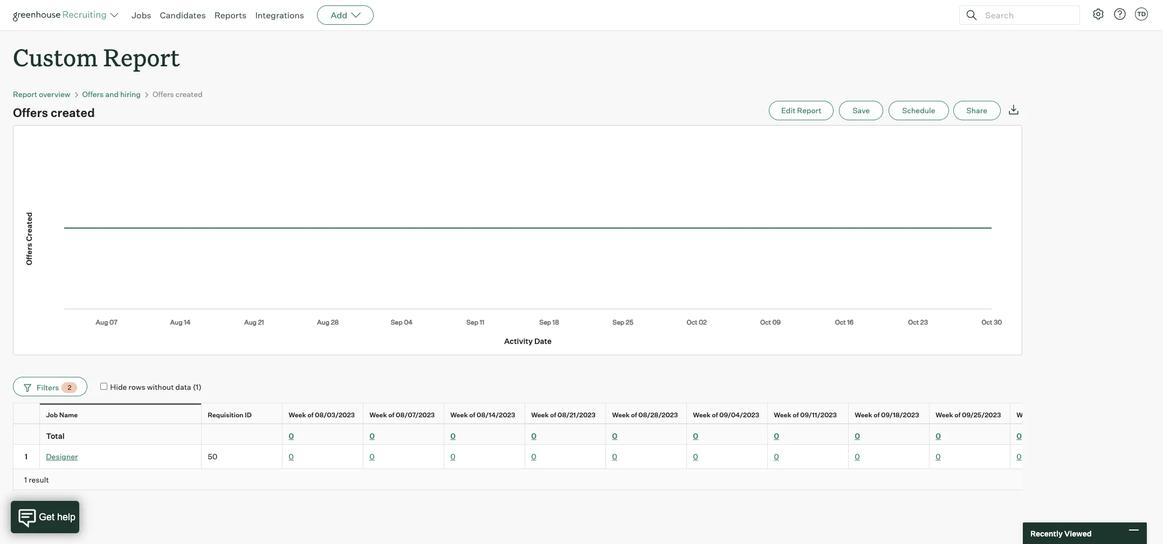 Task type: describe. For each thing, give the bounding box(es) containing it.
(1)
[[193, 382, 202, 391]]

week for week of 08/14/2023
[[450, 411, 468, 419]]

table containing total
[[13, 403, 1163, 490]]

candidates link
[[160, 10, 206, 20]]

09/11/2023
[[800, 411, 837, 419]]

name
[[59, 411, 78, 419]]

share button
[[953, 101, 1001, 120]]

week of 08/21/2023
[[531, 411, 596, 419]]

integrations
[[255, 10, 304, 20]]

without
[[147, 382, 174, 391]]

week for week of 08/28/2023
[[612, 411, 630, 419]]

1 cell
[[13, 445, 40, 469]]

row containing total
[[13, 424, 1163, 445]]

job name
[[46, 411, 78, 419]]

download image
[[1007, 103, 1020, 116]]

week for week of 08/07/2023
[[370, 411, 387, 419]]

week of 08/07/2023 column header
[[363, 403, 447, 427]]

edit report
[[781, 106, 822, 115]]

recently
[[1031, 529, 1063, 538]]

08/28/2023
[[639, 411, 678, 419]]

week for week of 09/25/2023
[[936, 411, 953, 419]]

job
[[46, 411, 58, 419]]

of for 08/03/2023
[[308, 411, 314, 419]]

report for edit report
[[797, 106, 822, 115]]

week of 08/28/2023
[[612, 411, 678, 419]]

save
[[853, 106, 870, 115]]

week for week of 10/02/2023
[[1017, 411, 1034, 419]]

reports link
[[214, 10, 247, 20]]

of for 10/02/2023
[[1036, 411, 1042, 419]]

overview
[[39, 90, 70, 99]]

week of 08/03/2023
[[289, 411, 355, 419]]

week for week of 09/04/2023
[[693, 411, 711, 419]]

edit report link
[[769, 101, 834, 120]]

of for 08/28/2023
[[631, 411, 637, 419]]

Search text field
[[983, 7, 1070, 23]]

hiring
[[120, 90, 141, 99]]

week of 09/04/2023 column header
[[687, 403, 770, 427]]

week for week of 09/11/2023
[[774, 411, 792, 419]]

save button
[[839, 101, 884, 120]]

report for custom report
[[103, 41, 180, 73]]

1 vertical spatial report
[[13, 90, 37, 99]]

job name column header
[[40, 403, 204, 427]]

filter image
[[22, 383, 31, 392]]

column header for job name column header
[[13, 403, 42, 427]]

0 vertical spatial created
[[176, 90, 203, 99]]

week of 09/11/2023 column header
[[768, 403, 851, 427]]

week of 08/03/2023 column header
[[283, 403, 366, 427]]

save and schedule this report to revisit it! element
[[839, 101, 889, 120]]

td button
[[1133, 5, 1150, 23]]

report overview link
[[13, 90, 70, 99]]

filters
[[37, 383, 59, 392]]

09/18/2023
[[881, 411, 919, 419]]

total
[[46, 432, 65, 441]]

of for 08/14/2023
[[469, 411, 475, 419]]

row containing 1
[[13, 445, 1163, 469]]

add button
[[317, 5, 374, 25]]

jobs
[[132, 10, 151, 20]]

jobs link
[[132, 10, 151, 20]]

1 vertical spatial created
[[51, 105, 95, 120]]

td button
[[1135, 8, 1148, 20]]

offers and hiring
[[82, 90, 141, 99]]

column header for the total 'column header'
[[13, 425, 40, 444]]

08/14/2023
[[477, 411, 515, 419]]

configure image
[[1092, 8, 1105, 20]]

of for 09/18/2023
[[874, 411, 880, 419]]

of for 09/25/2023
[[955, 411, 961, 419]]

10/02/2023
[[1043, 411, 1081, 419]]

08/21/2023
[[558, 411, 596, 419]]

row containing job name
[[13, 403, 1163, 427]]

week of 08/07/2023
[[370, 411, 435, 419]]

row group containing 1
[[13, 445, 1163, 469]]

week of 09/18/2023 column header
[[849, 403, 932, 427]]

edit
[[781, 106, 796, 115]]

week of 10/02/2023
[[1017, 411, 1081, 419]]



Task type: locate. For each thing, give the bounding box(es) containing it.
week left 09/25/2023
[[936, 411, 953, 419]]

week left 08/03/2023
[[289, 411, 306, 419]]

data
[[175, 382, 191, 391]]

td
[[1137, 10, 1146, 18]]

week inside week of 09/18/2023 column header
[[855, 411, 872, 419]]

8 week from the left
[[855, 411, 872, 419]]

week of 09/04/2023
[[693, 411, 759, 419]]

0 link
[[289, 432, 294, 441], [370, 432, 375, 441], [450, 432, 456, 441], [531, 432, 537, 441], [612, 432, 618, 441], [693, 432, 698, 441], [774, 432, 779, 441], [855, 432, 860, 441], [936, 432, 941, 441], [1017, 432, 1022, 441], [289, 452, 294, 461], [370, 452, 375, 461], [450, 452, 456, 461], [531, 452, 536, 461], [612, 452, 617, 461], [693, 452, 698, 461], [774, 452, 779, 461], [855, 452, 860, 461], [936, 452, 941, 461], [1017, 452, 1022, 461]]

rows
[[129, 382, 146, 391]]

column header down id
[[202, 425, 283, 444]]

50
[[208, 452, 217, 461]]

week left 08/21/2023
[[531, 411, 549, 419]]

id
[[245, 411, 252, 419]]

week inside week of 09/11/2023 column header
[[774, 411, 792, 419]]

total column header
[[40, 425, 202, 444]]

reports
[[214, 10, 247, 20]]

5 of from the left
[[631, 411, 637, 419]]

0 horizontal spatial offers created
[[13, 105, 95, 120]]

1 1 from the top
[[25, 452, 28, 461]]

week for week of 08/03/2023
[[289, 411, 306, 419]]

0
[[289, 432, 294, 441], [370, 432, 375, 441], [450, 432, 456, 441], [531, 432, 537, 441], [612, 432, 618, 441], [693, 432, 698, 441], [774, 432, 779, 441], [855, 432, 860, 441], [936, 432, 941, 441], [1017, 432, 1022, 441], [289, 452, 294, 461], [370, 452, 375, 461], [450, 452, 456, 461], [531, 452, 536, 461], [612, 452, 617, 461], [693, 452, 698, 461], [774, 452, 779, 461], [855, 452, 860, 461], [936, 452, 941, 461], [1017, 452, 1022, 461]]

of left 09/25/2023
[[955, 411, 961, 419]]

created
[[176, 90, 203, 99], [51, 105, 95, 120]]

08/03/2023
[[315, 411, 355, 419]]

week of 09/11/2023
[[774, 411, 837, 419]]

week left 09/04/2023 at the right of page
[[693, 411, 711, 419]]

week of 09/25/2023 column header
[[930, 403, 1013, 427]]

week inside week of 08/14/2023 column header
[[450, 411, 468, 419]]

requisition id
[[208, 411, 252, 419]]

0 vertical spatial offers created
[[153, 90, 203, 99]]

08/07/2023
[[396, 411, 435, 419]]

week inside week of 08/28/2023 column header
[[612, 411, 630, 419]]

column header left job
[[13, 403, 42, 427]]

schedule
[[902, 106, 935, 115]]

Hide rows without data (1) checkbox
[[101, 383, 108, 390]]

offers right the hiring
[[153, 90, 174, 99]]

week of 09/18/2023
[[855, 411, 919, 419]]

column header
[[13, 403, 42, 427], [13, 425, 40, 444], [202, 425, 283, 444]]

and
[[105, 90, 119, 99]]

requisition id column header
[[202, 403, 285, 427]]

week inside week of 08/07/2023 column header
[[370, 411, 387, 419]]

of left 08/28/2023 at the bottom right of the page
[[631, 411, 637, 419]]

offers created right the hiring
[[153, 90, 203, 99]]

0 vertical spatial 1
[[25, 452, 28, 461]]

1 horizontal spatial offers
[[82, 90, 104, 99]]

2 1 from the top
[[24, 475, 27, 484]]

09/25/2023
[[962, 411, 1001, 419]]

4 of from the left
[[550, 411, 556, 419]]

1 horizontal spatial offers created
[[153, 90, 203, 99]]

of left 09/11/2023
[[793, 411, 799, 419]]

report
[[103, 41, 180, 73], [13, 90, 37, 99], [797, 106, 822, 115]]

offers down report overview "link"
[[13, 105, 48, 120]]

of for 08/07/2023
[[388, 411, 394, 419]]

1 inside cell
[[25, 452, 28, 461]]

2 of from the left
[[388, 411, 394, 419]]

report overview
[[13, 90, 70, 99]]

9 week from the left
[[936, 411, 953, 419]]

of left 08/03/2023
[[308, 411, 314, 419]]

1
[[25, 452, 28, 461], [24, 475, 27, 484]]

share
[[967, 106, 987, 115]]

custom
[[13, 41, 98, 73]]

requisition
[[208, 411, 244, 419]]

0 horizontal spatial created
[[51, 105, 95, 120]]

10 of from the left
[[1036, 411, 1042, 419]]

3 week from the left
[[450, 411, 468, 419]]

7 of from the left
[[793, 411, 799, 419]]

offers and hiring link
[[82, 90, 141, 99]]

offers created down "overview" at the left of page
[[13, 105, 95, 120]]

offers created
[[153, 90, 203, 99], [13, 105, 95, 120]]

of left 09/18/2023
[[874, 411, 880, 419]]

6 of from the left
[[712, 411, 718, 419]]

designer
[[46, 452, 78, 461]]

0 vertical spatial report
[[103, 41, 180, 73]]

week left the 08/07/2023
[[370, 411, 387, 419]]

week of 08/21/2023 column header
[[525, 403, 608, 427]]

offers for offers and hiring 'link' at the top left of page
[[82, 90, 104, 99]]

report right the edit
[[797, 106, 822, 115]]

1 up '1 result'
[[25, 452, 28, 461]]

1 left result
[[24, 475, 27, 484]]

report left "overview" at the left of page
[[13, 90, 37, 99]]

1 vertical spatial 1
[[24, 475, 27, 484]]

offers created link
[[153, 90, 203, 99]]

recently viewed
[[1031, 529, 1092, 538]]

0 horizontal spatial report
[[13, 90, 37, 99]]

of left 10/02/2023
[[1036, 411, 1042, 419]]

week inside week of 08/21/2023 column header
[[531, 411, 549, 419]]

of for 09/04/2023
[[712, 411, 718, 419]]

row group
[[13, 445, 1163, 469]]

of left 08/21/2023
[[550, 411, 556, 419]]

offers left and
[[82, 90, 104, 99]]

week of 08/14/2023 column header
[[444, 403, 527, 427]]

week left 10/02/2023
[[1017, 411, 1034, 419]]

2 row from the top
[[13, 424, 1163, 445]]

3 row from the top
[[13, 445, 1163, 469]]

add
[[331, 10, 347, 20]]

2
[[68, 384, 71, 392]]

of for 09/11/2023
[[793, 411, 799, 419]]

2 horizontal spatial offers
[[153, 90, 174, 99]]

6 week from the left
[[693, 411, 711, 419]]

row
[[13, 403, 1163, 427], [13, 424, 1163, 445], [13, 445, 1163, 469]]

week of 08/14/2023
[[450, 411, 515, 419]]

week left 08/14/2023 in the left of the page
[[450, 411, 468, 419]]

1 for 1 result
[[24, 475, 27, 484]]

schedule button
[[889, 101, 949, 120]]

of for 08/21/2023
[[550, 411, 556, 419]]

8 of from the left
[[874, 411, 880, 419]]

3 of from the left
[[469, 411, 475, 419]]

designer link
[[46, 452, 78, 461]]

report up the hiring
[[103, 41, 180, 73]]

offers for offers created link on the left top of page
[[153, 90, 174, 99]]

10 week from the left
[[1017, 411, 1034, 419]]

4 week from the left
[[531, 411, 549, 419]]

2 horizontal spatial report
[[797, 106, 822, 115]]

integrations link
[[255, 10, 304, 20]]

hide rows without data (1)
[[110, 382, 202, 391]]

2 vertical spatial report
[[797, 106, 822, 115]]

result
[[29, 475, 49, 484]]

week left 08/28/2023 at the bottom right of the page
[[612, 411, 630, 419]]

candidates
[[160, 10, 206, 20]]

1 horizontal spatial report
[[103, 41, 180, 73]]

table
[[13, 403, 1163, 490]]

offers
[[82, 90, 104, 99], [153, 90, 174, 99], [13, 105, 48, 120]]

1 horizontal spatial created
[[176, 90, 203, 99]]

5 week from the left
[[612, 411, 630, 419]]

viewed
[[1065, 529, 1092, 538]]

1 of from the left
[[308, 411, 314, 419]]

7 week from the left
[[774, 411, 792, 419]]

1 result
[[24, 475, 49, 484]]

of
[[308, 411, 314, 419], [388, 411, 394, 419], [469, 411, 475, 419], [550, 411, 556, 419], [631, 411, 637, 419], [712, 411, 718, 419], [793, 411, 799, 419], [874, 411, 880, 419], [955, 411, 961, 419], [1036, 411, 1042, 419]]

2 week from the left
[[370, 411, 387, 419]]

1 week from the left
[[289, 411, 306, 419]]

1 vertical spatial offers created
[[13, 105, 95, 120]]

column header up the 1 cell
[[13, 425, 40, 444]]

hide
[[110, 382, 127, 391]]

week of 09/25/2023
[[936, 411, 1001, 419]]

week for week of 08/21/2023
[[531, 411, 549, 419]]

of left 09/04/2023 at the right of page
[[712, 411, 718, 419]]

of left the 08/07/2023
[[388, 411, 394, 419]]

week inside week of 09/25/2023 column header
[[936, 411, 953, 419]]

week left 09/11/2023
[[774, 411, 792, 419]]

week of 08/28/2023 column header
[[606, 403, 689, 427]]

custom report
[[13, 41, 180, 73]]

of left 08/14/2023 in the left of the page
[[469, 411, 475, 419]]

0 horizontal spatial offers
[[13, 105, 48, 120]]

week inside 'week of 09/04/2023' column header
[[693, 411, 711, 419]]

9 of from the left
[[955, 411, 961, 419]]

1 for 1
[[25, 452, 28, 461]]

09/04/2023
[[719, 411, 759, 419]]

week left 09/18/2023
[[855, 411, 872, 419]]

1 row from the top
[[13, 403, 1163, 427]]

week for week of 09/18/2023
[[855, 411, 872, 419]]

week inside week of 08/03/2023 column header
[[289, 411, 306, 419]]

week
[[289, 411, 306, 419], [370, 411, 387, 419], [450, 411, 468, 419], [531, 411, 549, 419], [612, 411, 630, 419], [693, 411, 711, 419], [774, 411, 792, 419], [855, 411, 872, 419], [936, 411, 953, 419], [1017, 411, 1034, 419]]

greenhouse recruiting image
[[13, 9, 110, 22]]



Task type: vqa. For each thing, say whether or not it's contained in the screenshot.
filter "IMAGE"
yes



